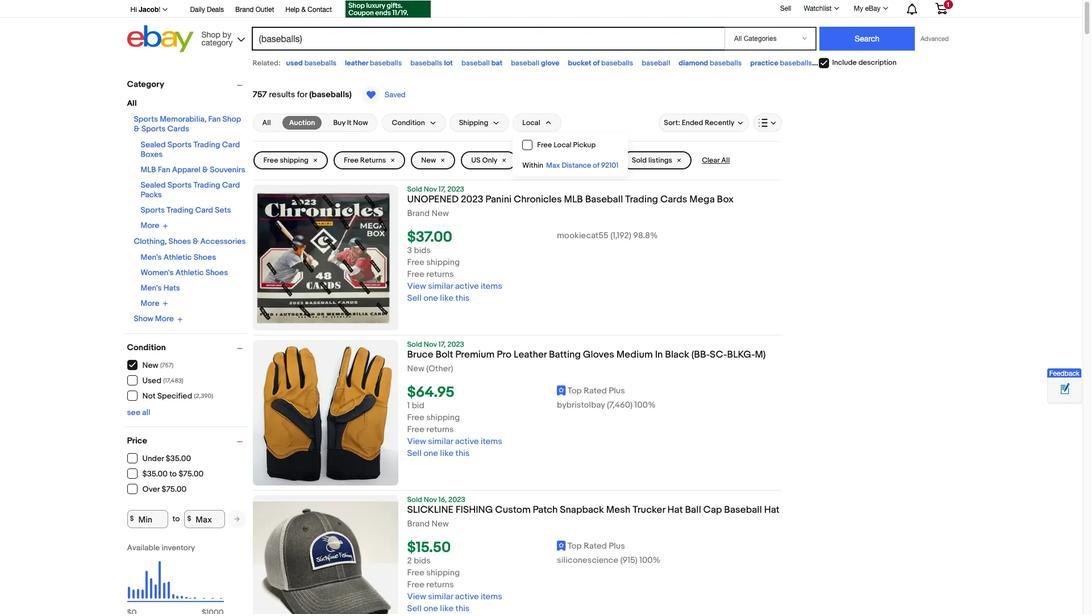 Task type: locate. For each thing, give the bounding box(es) containing it.
price button
[[127, 435, 248, 446]]

0 horizontal spatial baseball
[[586, 194, 623, 205]]

(757)
[[160, 362, 174, 369]]

1 vertical spatial sell
[[407, 293, 422, 304]]

1 vertical spatial like
[[440, 448, 454, 459]]

2 plus from the top
[[609, 541, 625, 552]]

0 vertical spatial items
[[481, 281, 503, 292]]

free shipping link
[[253, 151, 328, 169]]

& inside sports memorabilia, fan shop & sports cards
[[134, 124, 140, 134]]

baseballs right practice
[[781, 59, 813, 68]]

similar inside bybristolbay (7,460) 100% free shipping free returns view similar active items sell one like this
[[428, 436, 454, 447]]

17, inside sold  nov 17, 2023 unopened 2023 panini chronicles mlb baseball trading cards mega box brand new
[[439, 185, 446, 194]]

0 vertical spatial fan
[[208, 114, 221, 124]]

1 left bid
[[407, 400, 410, 411]]

slickline fishing custom patch snapback mesh trucker hat ball cap baseball hat image
[[253, 502, 398, 614]]

us
[[472, 156, 481, 165]]

2 similar from the top
[[428, 436, 454, 447]]

1 vertical spatial athletic
[[176, 268, 204, 277]]

100% right (7,460)
[[635, 400, 656, 411]]

1 sell one like this link from the top
[[407, 293, 470, 304]]

$75.00 down $35.00 to $75.00
[[162, 485, 187, 494]]

1 view from the top
[[407, 281, 426, 292]]

0 vertical spatial local
[[523, 118, 541, 127]]

&
[[302, 6, 306, 14], [134, 124, 140, 134], [202, 165, 208, 175], [193, 236, 199, 246]]

2023 for $15.50
[[449, 495, 466, 504]]

1 similar from the top
[[428, 281, 454, 292]]

0 vertical spatial mlb
[[141, 165, 156, 175]]

& inside account navigation
[[302, 6, 306, 14]]

bids right 2 at the bottom left of page
[[414, 556, 431, 567]]

returns inside siliconescience (915) 100% free shipping free returns view similar active items
[[427, 580, 454, 590]]

1 hat from the left
[[668, 504, 683, 516]]

over $75.00
[[142, 485, 187, 494]]

1 vertical spatial baseball
[[725, 504, 763, 516]]

used
[[142, 376, 161, 386]]

1 vertical spatial sealed
[[141, 180, 166, 190]]

more button up clothing, at the left top
[[141, 221, 169, 231]]

sports
[[134, 114, 158, 124], [141, 124, 166, 134], [168, 140, 192, 150], [168, 180, 192, 190], [141, 205, 165, 215]]

2 baseball from the left
[[511, 59, 540, 68]]

2 horizontal spatial all
[[722, 156, 730, 165]]

7 baseballs from the left
[[851, 59, 883, 68]]

sold inside the "sold  nov 16, 2023 slickline fishing custom patch snapback mesh trucker hat ball cap baseball hat brand new"
[[407, 495, 423, 504]]

new up used
[[142, 361, 158, 370]]

items inside bybristolbay (7,460) 100% free shipping free returns view similar active items sell one like this
[[481, 436, 503, 447]]

mlb inside sold  nov 17, 2023 unopened 2023 panini chronicles mlb baseball trading cards mega box brand new
[[565, 194, 583, 205]]

1 vertical spatial fan
[[158, 165, 170, 175]]

0 vertical spatial condition
[[392, 118, 425, 127]]

0 vertical spatial condition button
[[382, 114, 446, 132]]

100%
[[635, 400, 656, 411], [640, 555, 661, 566]]

main content containing $37.00
[[253, 74, 782, 614]]

see all
[[127, 407, 150, 417]]

1 top rated plus from the top
[[568, 386, 625, 397]]

baseball left bat
[[462, 59, 490, 68]]

local inside dropdown button
[[523, 118, 541, 127]]

1 bids from the top
[[414, 245, 431, 256]]

view similar active items link for $15.50
[[407, 592, 503, 602]]

0 vertical spatial one
[[424, 293, 438, 304]]

None submit
[[820, 27, 916, 51]]

2 $ from the left
[[187, 515, 191, 523]]

0 vertical spatial sell
[[781, 4, 792, 12]]

3 view from the top
[[407, 592, 426, 602]]

1 vertical spatial 1
[[407, 400, 410, 411]]

view down 3
[[407, 281, 426, 292]]

mlb down boxes
[[141, 165, 156, 175]]

sold inside sold  nov 17, 2023 unopened 2023 panini chronicles mlb baseball trading cards mega box brand new
[[407, 185, 423, 194]]

graph of available inventory between $0 and $1000+ image
[[127, 543, 224, 614]]

1 vertical spatial card
[[222, 180, 240, 190]]

2023
[[448, 185, 465, 194], [461, 194, 484, 205], [448, 340, 465, 349], [449, 495, 466, 504]]

1 vertical spatial similar
[[428, 436, 454, 447]]

now
[[353, 118, 368, 127]]

0 vertical spatial rated
[[584, 386, 607, 397]]

1 vertical spatial shoes
[[194, 252, 216, 262]]

new inside new link
[[422, 156, 436, 165]]

2 hat from the left
[[765, 504, 780, 516]]

fan down boxes
[[158, 165, 170, 175]]

trading up 98.8%
[[626, 194, 659, 205]]

leather
[[345, 59, 369, 68]]

apparel
[[172, 165, 201, 175]]

2 baseballs from the left
[[370, 59, 402, 68]]

Search for anything text field
[[253, 28, 723, 49]]

100% for $64.95
[[635, 400, 656, 411]]

local up completed listings on the top of the page
[[554, 140, 572, 150]]

1 listings from the left
[[573, 156, 597, 165]]

2 top rated plus from the top
[[568, 541, 625, 552]]

1 vertical spatial top rated plus image
[[557, 541, 566, 551]]

1 horizontal spatial fan
[[208, 114, 221, 124]]

1 17, from the top
[[439, 185, 446, 194]]

athletic down men's athletic shoes link
[[176, 268, 204, 277]]

shipping
[[459, 118, 489, 127]]

1 horizontal spatial hat
[[765, 504, 780, 516]]

this inside bybristolbay (7,460) 100% free shipping free returns view similar active items sell one like this
[[456, 448, 470, 459]]

new down bruce
[[407, 363, 425, 374]]

3 returns from the top
[[427, 580, 454, 590]]

sold listings link
[[622, 151, 692, 169]]

0 vertical spatial this
[[456, 293, 470, 304]]

brand left outlet
[[235, 6, 254, 14]]

top rated plus image up siliconescience
[[557, 541, 566, 551]]

active inside mookiecat55 (1,192) 98.8% 3 bids free shipping free returns view similar active items sell one like this
[[455, 281, 479, 292]]

Auction selected text field
[[289, 118, 315, 128]]

0 vertical spatial of
[[593, 59, 600, 68]]

shipping down 2 bids
[[427, 568, 460, 578]]

brand down slickline
[[407, 519, 430, 529]]

17, for $37.00
[[439, 185, 446, 194]]

0 vertical spatial brand
[[235, 6, 254, 14]]

slickline fishing custom patch snapback mesh trucker hat ball cap baseball hat heading
[[407, 504, 780, 516]]

box
[[717, 194, 734, 205]]

trading down sports memorabilia, fan shop & sports cards link
[[194, 140, 220, 150]]

0 horizontal spatial 1
[[407, 400, 410, 411]]

sports trading card sets link
[[141, 205, 231, 215]]

sort: ended recently
[[664, 118, 735, 127]]

shipping inside the free shipping link
[[280, 156, 309, 165]]

more up show more at the bottom of page
[[141, 298, 159, 308]]

1 for 1 bid
[[407, 400, 410, 411]]

0 vertical spatial view similar active items link
[[407, 281, 503, 292]]

6 baseballs from the left
[[781, 59, 813, 68]]

my ebay
[[855, 5, 881, 13]]

men's down 'women's' at the left top of the page
[[141, 283, 162, 293]]

$35.00 to $75.00 link
[[127, 468, 204, 479]]

view
[[407, 281, 426, 292], [407, 436, 426, 447], [407, 592, 426, 602]]

1
[[947, 1, 951, 8], [407, 400, 410, 411]]

more inside "button"
[[155, 314, 174, 324]]

$35.00 up $35.00 to $75.00
[[166, 454, 191, 464]]

cards up sealed sports trading card boxes link in the left top of the page
[[167, 124, 189, 134]]

new down unopened
[[432, 208, 449, 219]]

1 baseballs from the left
[[305, 59, 337, 68]]

view down 2 bids
[[407, 592, 426, 602]]

condition button down saved
[[382, 114, 446, 132]]

baseballs for rawlings baseballs
[[851, 59, 883, 68]]

sold inside sold  nov 17, 2023 bruce bolt premium pro leather batting gloves medium in black (bb-sc-blkg-m) new (other)
[[407, 340, 423, 349]]

2 listings from the left
[[649, 156, 673, 165]]

2 sell one like this link from the top
[[407, 448, 470, 459]]

fan
[[208, 114, 221, 124], [158, 165, 170, 175]]

active
[[455, 281, 479, 292], [455, 436, 479, 447], [455, 592, 479, 602]]

$ up available at the left of page
[[130, 515, 134, 523]]

2 vertical spatial active
[[455, 592, 479, 602]]

shop left by at the top
[[202, 30, 220, 39]]

shoes down accessories
[[206, 268, 228, 277]]

used
[[286, 59, 303, 68]]

sports down apparel
[[168, 180, 192, 190]]

0 vertical spatial returns
[[427, 269, 454, 280]]

0 horizontal spatial cards
[[167, 124, 189, 134]]

baseball down 92101
[[586, 194, 623, 205]]

nov for $64.95
[[424, 340, 437, 349]]

listing options selector. list view selected. image
[[759, 118, 777, 127]]

nov down new link
[[424, 185, 437, 194]]

1 vertical spatial shop
[[223, 114, 241, 124]]

sealed sports trading card boxes link
[[141, 140, 240, 159]]

1 link
[[929, 0, 955, 16]]

this inside mookiecat55 (1,192) 98.8% 3 bids free shipping free returns view similar active items sell one like this
[[456, 293, 470, 304]]

sports down 'packs'
[[141, 205, 165, 215]]

shipping down '$37.00'
[[427, 257, 460, 268]]

1 horizontal spatial condition
[[392, 118, 425, 127]]

$ for minimum value in $ text box
[[130, 515, 134, 523]]

new (757)
[[142, 361, 174, 370]]

3 items from the top
[[481, 592, 503, 602]]

inventory
[[162, 543, 195, 553]]

top
[[568, 386, 582, 397], [568, 541, 582, 552]]

1 vertical spatial active
[[455, 436, 479, 447]]

view similar active items link down bid
[[407, 436, 503, 447]]

1 vertical spatial top
[[568, 541, 582, 552]]

fishing
[[456, 504, 493, 516]]

1 rated from the top
[[584, 386, 607, 397]]

sports memorabilia, fan shop & sports cards link
[[134, 114, 241, 134]]

0 vertical spatial sell one like this link
[[407, 293, 470, 304]]

$64.95
[[407, 384, 455, 402]]

of right bucket
[[593, 59, 600, 68]]

2 this from the top
[[456, 448, 470, 459]]

1 vertical spatial 100%
[[640, 555, 661, 566]]

one inside mookiecat55 (1,192) 98.8% 3 bids free shipping free returns view similar active items sell one like this
[[424, 293, 438, 304]]

baseballs right the rawlings
[[851, 59, 883, 68]]

card up souvenirs
[[222, 140, 240, 150]]

similar inside mookiecat55 (1,192) 98.8% 3 bids free shipping free returns view similar active items sell one like this
[[428, 281, 454, 292]]

2 items from the top
[[481, 436, 503, 447]]

view for $64.95
[[407, 436, 426, 447]]

view inside bybristolbay (7,460) 100% free shipping free returns view similar active items sell one like this
[[407, 436, 426, 447]]

help & contact link
[[286, 4, 332, 16]]

top up siliconescience
[[568, 541, 582, 552]]

$35.00 up over $75.00 link
[[142, 469, 168, 479]]

2 vertical spatial view
[[407, 592, 426, 602]]

rated up bybristolbay
[[584, 386, 607, 397]]

1 top rated plus image from the top
[[557, 385, 566, 396]]

1 vertical spatial nov
[[424, 340, 437, 349]]

0 horizontal spatial baseball
[[462, 59, 490, 68]]

2 vertical spatial more
[[155, 314, 174, 324]]

2 more button from the top
[[141, 298, 169, 308]]

show
[[134, 314, 153, 324]]

1 top from the top
[[568, 386, 582, 397]]

nov inside sold  nov 17, 2023 bruce bolt premium pro leather batting gloves medium in black (bb-sc-blkg-m) new (other)
[[424, 340, 437, 349]]

1 plus from the top
[[609, 386, 625, 397]]

0 vertical spatial similar
[[428, 281, 454, 292]]

all down category
[[127, 98, 137, 108]]

1 horizontal spatial baseball
[[511, 59, 540, 68]]

& inside sealed sports trading card boxes mlb fan apparel & souvenirs sealed sports trading card packs sports trading card sets
[[202, 165, 208, 175]]

0 vertical spatial card
[[222, 140, 240, 150]]

like up the bolt
[[440, 293, 454, 304]]

nov up the '(other)'
[[424, 340, 437, 349]]

baseballs right diamond
[[710, 59, 742, 68]]

0 vertical spatial like
[[440, 293, 454, 304]]

1 active from the top
[[455, 281, 479, 292]]

all right clear
[[722, 156, 730, 165]]

baseballs for leather baseballs
[[370, 59, 402, 68]]

1 men's from the top
[[141, 252, 162, 262]]

returns inside mookiecat55 (1,192) 98.8% 3 bids free shipping free returns view similar active items sell one like this
[[427, 269, 454, 280]]

sealed
[[141, 140, 166, 150], [141, 180, 166, 190]]

shipping down auction link at top left
[[280, 156, 309, 165]]

new inside the "sold  nov 16, 2023 slickline fishing custom patch snapback mesh trucker hat ball cap baseball hat brand new"
[[432, 519, 449, 529]]

sell one like this link down 3
[[407, 293, 470, 304]]

similar down '$37.00'
[[428, 281, 454, 292]]

17, for $64.95
[[439, 340, 446, 349]]

all down the 757
[[262, 118, 271, 127]]

0 vertical spatial top
[[568, 386, 582, 397]]

baseballs right leather
[[370, 59, 402, 68]]

1 horizontal spatial listings
[[649, 156, 673, 165]]

1 one from the top
[[424, 293, 438, 304]]

2 nov from the top
[[424, 340, 437, 349]]

1 vertical spatial local
[[554, 140, 572, 150]]

items inside siliconescience (915) 100% free shipping free returns view similar active items
[[481, 592, 503, 602]]

condition button up (757)
[[127, 342, 248, 353]]

memorabilia,
[[160, 114, 207, 124]]

black
[[666, 349, 690, 361]]

$ up inventory
[[187, 515, 191, 523]]

completed listings
[[533, 156, 597, 165]]

sell inside account navigation
[[781, 4, 792, 12]]

baseball left diamond
[[642, 59, 671, 68]]

2 men's from the top
[[141, 283, 162, 293]]

chronicles
[[514, 194, 562, 205]]

cards inside sold  nov 17, 2023 unopened 2023 panini chronicles mlb baseball trading cards mega box brand new
[[661, 194, 688, 205]]

results
[[269, 89, 295, 100]]

similar for $15.50
[[428, 592, 454, 602]]

rated
[[584, 386, 607, 397], [584, 541, 607, 552]]

2 vertical spatial view similar active items link
[[407, 592, 503, 602]]

cards
[[167, 124, 189, 134], [661, 194, 688, 205]]

5 baseballs from the left
[[710, 59, 742, 68]]

m)
[[756, 349, 766, 361]]

1 horizontal spatial shop
[[223, 114, 241, 124]]

mega
[[690, 194, 715, 205]]

2 one from the top
[[424, 448, 438, 459]]

similar down $64.95
[[428, 436, 454, 447]]

local up free local pickup
[[523, 118, 541, 127]]

for
[[297, 89, 308, 100]]

like inside bybristolbay (7,460) 100% free shipping free returns view similar active items sell one like this
[[440, 448, 454, 459]]

more right show
[[155, 314, 174, 324]]

sell inside bybristolbay (7,460) 100% free shipping free returns view similar active items sell one like this
[[407, 448, 422, 459]]

view inside siliconescience (915) 100% free shipping free returns view similar active items
[[407, 592, 426, 602]]

like up the 16,
[[440, 448, 454, 459]]

1 vertical spatial one
[[424, 448, 438, 459]]

0 vertical spatial 100%
[[635, 400, 656, 411]]

0 horizontal spatial condition
[[127, 342, 166, 353]]

available
[[127, 543, 160, 553]]

100% right (915)
[[640, 555, 661, 566]]

2 top from the top
[[568, 541, 582, 552]]

2023 right the 16,
[[449, 495, 466, 504]]

baseballs
[[305, 59, 337, 68], [370, 59, 402, 68], [411, 59, 443, 68], [602, 59, 634, 68], [710, 59, 742, 68], [781, 59, 813, 68], [851, 59, 883, 68]]

1 vertical spatial items
[[481, 436, 503, 447]]

0 horizontal spatial mlb
[[141, 165, 156, 175]]

rawlings baseballs
[[821, 59, 883, 68]]

2 vertical spatial items
[[481, 592, 503, 602]]

view similar active items link
[[407, 281, 503, 292], [407, 436, 503, 447], [407, 592, 503, 602]]

0 vertical spatial active
[[455, 281, 479, 292]]

100% for $15.50
[[640, 555, 661, 566]]

1 $ from the left
[[130, 515, 134, 523]]

0 vertical spatial bids
[[414, 245, 431, 256]]

returns down $64.95
[[427, 424, 454, 435]]

1 items from the top
[[481, 281, 503, 292]]

free returns
[[344, 156, 386, 165]]

bruce bolt premium pro leather batting gloves medium in black (bb-sc-blkg-m) image
[[253, 340, 398, 486]]

3 active from the top
[[455, 592, 479, 602]]

3 view similar active items link from the top
[[407, 592, 503, 602]]

baseball for bat
[[462, 59, 490, 68]]

sell down 1 bid
[[407, 448, 422, 459]]

similar inside siliconescience (915) 100% free shipping free returns view similar active items
[[428, 592, 454, 602]]

100% inside siliconescience (915) 100% free shipping free returns view similar active items
[[640, 555, 661, 566]]

specified
[[157, 391, 192, 401]]

1 inside account navigation
[[947, 1, 951, 8]]

3 baseball from the left
[[642, 59, 671, 68]]

brand inside account navigation
[[235, 6, 254, 14]]

shoes up men's athletic shoes link
[[169, 236, 191, 246]]

sports down sports memorabilia, fan shop & sports cards link
[[168, 140, 192, 150]]

returns inside bybristolbay (7,460) 100% free shipping free returns view similar active items sell one like this
[[427, 424, 454, 435]]

2 active from the top
[[455, 436, 479, 447]]

sold right 92101
[[632, 156, 647, 165]]

1 vertical spatial returns
[[427, 424, 454, 435]]

17, right bruce
[[439, 340, 446, 349]]

active inside bybristolbay (7,460) 100% free shipping free returns view similar active items sell one like this
[[455, 436, 479, 447]]

active for $64.95
[[455, 436, 479, 447]]

account navigation
[[124, 0, 956, 19]]

shoes down clothing, shoes & accessories link at the left
[[194, 252, 216, 262]]

baseballs for used baseballs
[[305, 59, 337, 68]]

2023 inside sold  nov 17, 2023 bruce bolt premium pro leather batting gloves medium in black (bb-sc-blkg-m) new (other)
[[448, 340, 465, 349]]

2023 for $64.95
[[448, 340, 465, 349]]

1 horizontal spatial 1
[[947, 1, 951, 8]]

sealed down boxes
[[141, 180, 166, 190]]

top rated plus image
[[557, 385, 566, 396], [557, 541, 566, 551]]

cards left mega
[[661, 194, 688, 205]]

2 vertical spatial returns
[[427, 580, 454, 590]]

(1,192)
[[611, 230, 632, 241]]

0 vertical spatial more button
[[141, 221, 169, 231]]

1 vertical spatial top rated plus
[[568, 541, 625, 552]]

1 horizontal spatial $
[[187, 515, 191, 523]]

more button up show more at the bottom of page
[[141, 298, 169, 308]]

2
[[407, 556, 412, 567]]

0 vertical spatial view
[[407, 281, 426, 292]]

men's athletic shoes link
[[141, 252, 216, 262]]

4 baseballs from the left
[[602, 59, 634, 68]]

condition up new (757)
[[127, 342, 166, 353]]

main content
[[253, 74, 782, 614]]

saved button
[[359, 85, 409, 105]]

hats
[[164, 283, 180, 293]]

0 vertical spatial $35.00
[[166, 454, 191, 464]]

2023 down new link
[[448, 185, 465, 194]]

baseball inside sold  nov 17, 2023 unopened 2023 panini chronicles mlb baseball trading cards mega box brand new
[[586, 194, 623, 205]]

free local pickup
[[538, 140, 596, 150]]

2 of from the top
[[593, 161, 600, 170]]

this
[[456, 293, 470, 304], [456, 448, 470, 459]]

0 vertical spatial plus
[[609, 386, 625, 397]]

brand inside the "sold  nov 16, 2023 slickline fishing custom patch snapback mesh trucker hat ball cap baseball hat brand new"
[[407, 519, 430, 529]]

plus up (915)
[[609, 541, 625, 552]]

plus for $64.95
[[609, 386, 625, 397]]

2 vertical spatial all
[[722, 156, 730, 165]]

0 vertical spatial men's
[[141, 252, 162, 262]]

1 like from the top
[[440, 293, 454, 304]]

2 view similar active items link from the top
[[407, 436, 503, 447]]

top up bybristolbay
[[568, 386, 582, 397]]

custom
[[496, 504, 531, 516]]

2 vertical spatial nov
[[424, 495, 437, 504]]

1 this from the top
[[456, 293, 470, 304]]

0 horizontal spatial shop
[[202, 30, 220, 39]]

baseball right cap
[[725, 504, 763, 516]]

1 baseball from the left
[[462, 59, 490, 68]]

view inside mookiecat55 (1,192) 98.8% 3 bids free shipping free returns view similar active items sell one like this
[[407, 281, 426, 292]]

rated for $64.95
[[584, 386, 607, 397]]

men's
[[141, 252, 162, 262], [141, 283, 162, 293]]

max
[[547, 161, 560, 170]]

2 top rated plus image from the top
[[557, 541, 566, 551]]

clothing, shoes & accessories link
[[134, 236, 246, 246]]

similar
[[428, 281, 454, 292], [428, 436, 454, 447], [428, 592, 454, 602]]

3 nov from the top
[[424, 495, 437, 504]]

1 vertical spatial mlb
[[565, 194, 583, 205]]

sold down new link
[[407, 185, 423, 194]]

0 vertical spatial athletic
[[164, 252, 192, 262]]

& up men's athletic shoes link
[[193, 236, 199, 246]]

1 horizontal spatial cards
[[661, 194, 688, 205]]

bucket of baseballs
[[568, 59, 634, 68]]

athletic up women's athletic shoes link
[[164, 252, 192, 262]]

2 view from the top
[[407, 436, 426, 447]]

view similar active items link down '$37.00'
[[407, 281, 503, 292]]

0 vertical spatial sealed
[[141, 140, 166, 150]]

sold left the 16,
[[407, 495, 423, 504]]

similar down 2 bids
[[428, 592, 454, 602]]

nov inside the "sold  nov 16, 2023 slickline fishing custom patch snapback mesh trucker hat ball cap baseball hat brand new"
[[424, 495, 437, 504]]

fan inside sealed sports trading card boxes mlb fan apparel & souvenirs sealed sports trading card packs sports trading card sets
[[158, 165, 170, 175]]

0 horizontal spatial local
[[523, 118, 541, 127]]

view down 1 bid
[[407, 436, 426, 447]]

us only
[[472, 156, 498, 165]]

mookiecat55 (1,192) 98.8% 3 bids free shipping free returns view similar active items sell one like this
[[407, 230, 658, 304]]

fan right memorabilia,
[[208, 114, 221, 124]]

1 nov from the top
[[424, 185, 437, 194]]

17, inside sold  nov 17, 2023 bruce bolt premium pro leather batting gloves medium in black (bb-sc-blkg-m) new (other)
[[439, 340, 446, 349]]

2 17, from the top
[[439, 340, 446, 349]]

brand down unopened
[[407, 208, 430, 219]]

2 rated from the top
[[584, 541, 607, 552]]

1 vertical spatial $35.00
[[142, 469, 168, 479]]

0 horizontal spatial $
[[130, 515, 134, 523]]

active for $15.50
[[455, 592, 479, 602]]

shipping down $64.95
[[427, 412, 460, 423]]

1 vertical spatial to
[[173, 514, 180, 524]]

shop left all link
[[223, 114, 241, 124]]

sell
[[781, 4, 792, 12], [407, 293, 422, 304], [407, 448, 422, 459]]

new up unopened
[[422, 156, 436, 165]]

sell down 3
[[407, 293, 422, 304]]

nov inside sold  nov 17, 2023 unopened 2023 panini chronicles mlb baseball trading cards mega box brand new
[[424, 185, 437, 194]]

mesh
[[607, 504, 631, 516]]

more up clothing, at the left top
[[141, 221, 159, 230]]

1 vertical spatial view
[[407, 436, 426, 447]]

sell one like this link up the 16,
[[407, 448, 470, 459]]

(7,460)
[[607, 400, 633, 411]]

nov for $15.50
[[424, 495, 437, 504]]

1 returns from the top
[[427, 269, 454, 280]]

nov left the 16,
[[424, 495, 437, 504]]

active inside siliconescience (915) 100% free shipping free returns view similar active items
[[455, 592, 479, 602]]

card down souvenirs
[[222, 180, 240, 190]]

0 horizontal spatial listings
[[573, 156, 597, 165]]

distance
[[562, 161, 592, 170]]

top rated plus
[[568, 386, 625, 397], [568, 541, 625, 552]]

baseballs left lot
[[411, 59, 443, 68]]

2023 inside the "sold  nov 16, 2023 slickline fishing custom patch snapback mesh trucker hat ball cap baseball hat brand new"
[[449, 495, 466, 504]]

0 vertical spatial 1
[[947, 1, 951, 8]]

rated up siliconescience
[[584, 541, 607, 552]]

(17,483)
[[163, 377, 184, 384]]

bruce bolt premium pro leather batting gloves medium in black (bb-sc-blkg-m) heading
[[407, 349, 766, 361]]

2 like from the top
[[440, 448, 454, 459]]

free local pickup link
[[514, 135, 628, 155]]

3 similar from the top
[[428, 592, 454, 602]]

100% inside bybristolbay (7,460) 100% free shipping free returns view similar active items sell one like this
[[635, 400, 656, 411]]

0 vertical spatial 17,
[[439, 185, 446, 194]]

1 vertical spatial plus
[[609, 541, 625, 552]]

2023 for $37.00
[[448, 185, 465, 194]]

2 vertical spatial sell
[[407, 448, 422, 459]]

deals
[[207, 6, 224, 14]]

items inside mookiecat55 (1,192) 98.8% 3 bids free shipping free returns view similar active items sell one like this
[[481, 281, 503, 292]]

sold  nov 17, 2023 bruce bolt premium pro leather batting gloves medium in black (bb-sc-blkg-m) new (other)
[[407, 340, 766, 374]]

nov for $37.00
[[424, 185, 437, 194]]

bucket
[[568, 59, 592, 68]]

baseball left glove
[[511, 59, 540, 68]]

card left sets
[[195, 205, 213, 215]]

1 horizontal spatial all
[[262, 118, 271, 127]]

items for $64.95
[[481, 436, 503, 447]]

to
[[170, 469, 177, 479], [173, 514, 180, 524]]

0 vertical spatial cards
[[167, 124, 189, 134]]

baseballs for diamond baseballs
[[710, 59, 742, 68]]

1 horizontal spatial baseball
[[725, 504, 763, 516]]

17, down new link
[[439, 185, 446, 194]]

1 vertical spatial of
[[593, 161, 600, 170]]

1 vertical spatial this
[[456, 448, 470, 459]]

2 returns from the top
[[427, 424, 454, 435]]



Task type: vqa. For each thing, say whether or not it's contained in the screenshot.
HI in the left of the page
yes



Task type: describe. For each thing, give the bounding box(es) containing it.
mookiecat55
[[557, 230, 609, 241]]

sold for $64.95
[[407, 340, 423, 349]]

baseballs for practice baseballs
[[781, 59, 813, 68]]

none submit inside shop by category banner
[[820, 27, 916, 51]]

clear all
[[702, 156, 730, 165]]

buy it now link
[[327, 116, 375, 130]]

shipping inside siliconescience (915) 100% free shipping free returns view similar active items
[[427, 568, 460, 578]]

top rated plus for $15.50
[[568, 541, 625, 552]]

under $35.00 link
[[127, 453, 192, 464]]

Maximum Value in $ text field
[[184, 510, 225, 528]]

see
[[127, 407, 140, 417]]

sell inside mookiecat55 (1,192) 98.8% 3 bids free shipping free returns view similar active items sell one like this
[[407, 293, 422, 304]]

cards inside sports memorabilia, fan shop & sports cards
[[167, 124, 189, 134]]

top for $15.50
[[568, 541, 582, 552]]

top rated plus image for $64.95
[[557, 385, 566, 396]]

boxes
[[141, 150, 163, 159]]

2 sealed from the top
[[141, 180, 166, 190]]

view similar active items link for $64.95
[[407, 436, 503, 447]]

rated for $15.50
[[584, 541, 607, 552]]

help & contact
[[286, 6, 332, 14]]

sports memorabilia, fan shop & sports cards
[[134, 114, 241, 134]]

1 vertical spatial condition
[[127, 342, 166, 353]]

shipping inside bybristolbay (7,460) 100% free shipping free returns view similar active items sell one like this
[[427, 412, 460, 423]]

baseball inside the "sold  nov 16, 2023 slickline fishing custom patch snapback mesh trucker hat ball cap baseball hat brand new"
[[725, 504, 763, 516]]

new inside sold  nov 17, 2023 unopened 2023 panini chronicles mlb baseball trading cards mega box brand new
[[432, 208, 449, 219]]

completed
[[533, 156, 571, 165]]

brand outlet
[[235, 6, 274, 14]]

medium
[[617, 349, 653, 361]]

one inside bybristolbay (7,460) 100% free shipping free returns view similar active items sell one like this
[[424, 448, 438, 459]]

pickup
[[574, 140, 596, 150]]

returns for $15.50
[[427, 580, 454, 590]]

2 vertical spatial shoes
[[206, 268, 228, 277]]

by
[[223, 30, 231, 39]]

unopened
[[407, 194, 459, 205]]

1 vertical spatial $75.00
[[162, 485, 187, 494]]

$15.50
[[407, 539, 451, 557]]

daily
[[190, 6, 205, 14]]

shop by category
[[202, 30, 233, 47]]

shop inside shop by category
[[202, 30, 220, 39]]

women's
[[141, 268, 174, 277]]

2 vertical spatial card
[[195, 205, 213, 215]]

0 vertical spatial more
[[141, 221, 159, 230]]

Minimum Value in $ text field
[[127, 510, 168, 528]]

listings for completed listings
[[573, 156, 597, 165]]

local button
[[513, 114, 562, 132]]

sealed sports trading card packs link
[[141, 180, 240, 200]]

sports down category
[[134, 114, 158, 124]]

sort: ended recently button
[[659, 114, 749, 132]]

$35.00 to $75.00
[[142, 469, 204, 479]]

trading inside sold  nov 17, 2023 unopened 2023 panini chronicles mlb baseball trading cards mega box brand new
[[626, 194, 659, 205]]

diamond baseballs
[[679, 59, 742, 68]]

98.8%
[[634, 230, 658, 241]]

3 baseballs from the left
[[411, 59, 443, 68]]

shipping button
[[450, 114, 510, 132]]

us only link
[[461, 151, 517, 169]]

within max distance of 92101
[[523, 161, 619, 170]]

include description
[[833, 58, 897, 67]]

clear
[[702, 156, 720, 165]]

bids inside mookiecat55 (1,192) 98.8% 3 bids free shipping free returns view similar active items sell one like this
[[414, 245, 431, 256]]

watchlist link
[[798, 2, 845, 15]]

shop by category banner
[[124, 0, 956, 55]]

clothing,
[[134, 236, 167, 246]]

top rated plus image for $15.50
[[557, 541, 566, 551]]

premium
[[456, 349, 495, 361]]

sold for $37.00
[[407, 185, 423, 194]]

trading down sealed sports trading card packs link
[[167, 205, 194, 215]]

1 vertical spatial more
[[141, 298, 159, 308]]

3
[[407, 245, 412, 256]]

clear all link
[[698, 151, 735, 169]]

similar for $64.95
[[428, 436, 454, 447]]

1 sealed from the top
[[141, 140, 166, 150]]

blkg-
[[728, 349, 756, 361]]

1 horizontal spatial local
[[554, 140, 572, 150]]

$ for maximum value in $ text field
[[187, 515, 191, 523]]

brand inside sold  nov 17, 2023 unopened 2023 panini chronicles mlb baseball trading cards mega box brand new
[[407, 208, 430, 219]]

leather baseballs
[[345, 59, 402, 68]]

in
[[656, 349, 663, 361]]

leather
[[514, 349, 547, 361]]

$37.00
[[407, 229, 453, 246]]

shipping inside mookiecat55 (1,192) 98.8% 3 bids free shipping free returns view similar active items sell one like this
[[427, 257, 460, 268]]

slickline fishing custom patch snapback mesh trucker hat ball cap baseball hat link
[[407, 504, 782, 519]]

bruce bolt premium pro leather batting gloves medium in black (bb-sc-blkg-m) link
[[407, 349, 782, 364]]

brand outlet link
[[235, 4, 274, 16]]

not
[[142, 391, 156, 401]]

get the coupon image
[[346, 1, 431, 18]]

returns for $64.95
[[427, 424, 454, 435]]

free shipping
[[264, 156, 309, 165]]

top rated plus for $64.95
[[568, 386, 625, 397]]

0 horizontal spatial condition button
[[127, 342, 248, 353]]

sold  nov 16, 2023 slickline fishing custom patch snapback mesh trucker hat ball cap baseball hat brand new
[[407, 495, 780, 529]]

sold listings
[[632, 156, 673, 165]]

baseball for glove
[[511, 59, 540, 68]]

show more button
[[134, 314, 183, 324]]

over $75.00 link
[[127, 484, 187, 494]]

$35.00 inside 'link'
[[142, 469, 168, 479]]

new inside sold  nov 17, 2023 bruce bolt premium pro leather batting gloves medium in black (bb-sc-blkg-m) new (other)
[[407, 363, 425, 374]]

help
[[286, 6, 300, 14]]

listings for sold listings
[[649, 156, 673, 165]]

0 horizontal spatial all
[[127, 98, 137, 108]]

lot
[[444, 59, 453, 68]]

all link
[[256, 116, 278, 130]]

jacob
[[139, 5, 159, 14]]

top for $64.95
[[568, 386, 582, 397]]

category button
[[127, 79, 248, 90]]

$75.00 inside 'link'
[[179, 469, 204, 479]]

fan inside sports memorabilia, fan shop & sports cards
[[208, 114, 221, 124]]

mlb fan apparel & souvenirs link
[[141, 165, 245, 175]]

advanced link
[[916, 27, 955, 50]]

bruce
[[407, 349, 434, 361]]

trading down mlb fan apparel & souvenirs link
[[194, 180, 220, 190]]

1 for 1
[[947, 1, 951, 8]]

within
[[523, 161, 544, 170]]

sold for $15.50
[[407, 495, 423, 504]]

related:
[[253, 59, 281, 68]]

shop inside sports memorabilia, fan shop & sports cards
[[223, 114, 241, 124]]

mlb inside sealed sports trading card boxes mlb fan apparel & souvenirs sealed sports trading card packs sports trading card sets
[[141, 165, 156, 175]]

like inside mookiecat55 (1,192) 98.8% 3 bids free shipping free returns view similar active items sell one like this
[[440, 293, 454, 304]]

items for $15.50
[[481, 592, 503, 602]]

1 horizontal spatial condition button
[[382, 114, 446, 132]]

(bb-
[[692, 349, 710, 361]]

plus for $15.50
[[609, 541, 625, 552]]

contact
[[308, 6, 332, 14]]

ball
[[686, 504, 702, 516]]

show more
[[134, 314, 174, 324]]

advanced
[[921, 35, 949, 42]]

view for $15.50
[[407, 592, 426, 602]]

unopened 2023 panini chronicles mlb baseball trading cards mega box image
[[253, 185, 398, 330]]

daily deals link
[[190, 4, 224, 16]]

1 more button from the top
[[141, 221, 169, 231]]

used (17,483)
[[142, 376, 184, 386]]

completed listings link
[[523, 151, 616, 169]]

bid
[[412, 400, 425, 411]]

free returns link
[[334, 151, 406, 169]]

0 vertical spatial shoes
[[169, 236, 191, 246]]

1 of from the top
[[593, 59, 600, 68]]

used baseballs
[[286, 59, 337, 68]]

2023 left the panini on the left of page
[[461, 194, 484, 205]]

sold  nov 17, 2023 unopened 2023 panini chronicles mlb baseball trading cards mega box brand new
[[407, 185, 734, 219]]

bat
[[492, 59, 503, 68]]

watchlist
[[804, 5, 832, 13]]

women's athletic shoes link
[[141, 268, 228, 277]]

757 results for (baseballs)
[[253, 89, 352, 100]]

1 vertical spatial all
[[262, 118, 271, 127]]

snapback
[[560, 504, 604, 516]]

description
[[859, 58, 897, 67]]

to inside 'link'
[[170, 469, 177, 479]]

1 view similar active items link from the top
[[407, 281, 503, 292]]

unopened 2023 panini chronicles mlb baseball trading cards mega box heading
[[407, 194, 734, 205]]

sports up boxes
[[141, 124, 166, 134]]

outlet
[[256, 6, 274, 14]]

souvenirs
[[210, 165, 245, 175]]

diamond
[[679, 59, 709, 68]]

92101
[[602, 161, 619, 170]]

2 bids from the top
[[414, 556, 431, 567]]

buy it now
[[334, 118, 368, 127]]



